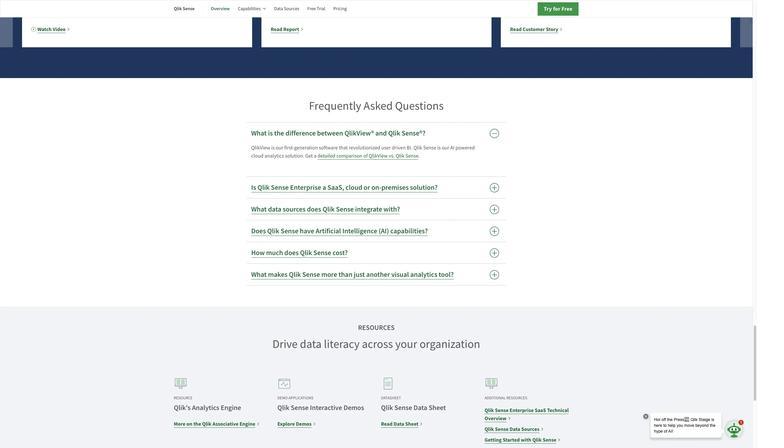Task type: vqa. For each thing, say whether or not it's contained in the screenshot.
self-
yes



Task type: describe. For each thing, give the bounding box(es) containing it.
bi
[[621, 11, 625, 18]]

quadrant™
[[329, 3, 354, 10]]

resources
[[358, 323, 395, 332]]

associative
[[213, 421, 239, 428]]

than inside what makes qlik sense more than just another visual analytics tool? "dropdown button"
[[339, 270, 353, 279]]

artificial
[[316, 226, 341, 236]]

cost?
[[333, 248, 348, 258]]

2023
[[281, 3, 292, 10]]

sheet inside read data sheet link
[[406, 421, 419, 428]]

docusign
[[587, 3, 608, 10]]

centric
[[547, 3, 563, 10]]

how much does qlik sense cost? button
[[247, 242, 507, 264]]

difference
[[286, 129, 316, 138]]

in
[[358, 11, 362, 18]]

try for free link
[[538, 2, 579, 16]]

analytics inside "dropdown button"
[[411, 270, 438, 279]]

qlikview inside "qlikview is our first-generation software that revolutionized user driven bi. qlik sense is our ai powered cloud analytics solution. get a"
[[251, 145, 270, 151]]

customer
[[523, 26, 546, 33]]

direct
[[31, 3, 45, 10]]

the inside the 2023 gartner® magic quadrant™ for analytics and business intelligence platforms names qlik a leader for the 13th year in a row.
[[326, 11, 334, 18]]

what makes qlik sense more than just another visual analytics tool?
[[251, 270, 454, 279]]

relief
[[46, 3, 60, 10]]

sufficient
[[645, 3, 666, 10]]

free trial link
[[308, 2, 326, 16]]

sense inside "dropdown button"
[[303, 270, 320, 279]]

is
[[251, 183, 256, 192]]

trial
[[317, 6, 326, 12]]

row.
[[367, 11, 377, 18]]

what for what makes qlik sense more than just another visual analytics tool?
[[251, 270, 267, 279]]

a inside dropdown button
[[323, 183, 326, 192]]

qlik up getting
[[485, 426, 494, 433]]

sense inside qlik sense enterprise saas technical overview
[[496, 407, 509, 414]]

what for what data sources does qlik sense integrate with?
[[251, 205, 267, 214]]

makes
[[268, 270, 288, 279]]

qlik sense data sources
[[485, 426, 540, 433]]

developed
[[539, 11, 564, 18]]

magic
[[314, 3, 328, 10]]

data inside menu bar
[[274, 6, 283, 12]]

vs.
[[389, 153, 395, 159]]

demos inside demo applications qlik sense interactive demos
[[344, 403, 364, 413]]

qlik up driven
[[389, 129, 401, 138]]

qlik sense enterprise saas technical overview
[[485, 407, 569, 422]]

than inside building a data-centric culture at docusign empowers self-sufficient end users with 80-90% of apps now developed by users rather than the bi team.
[[600, 11, 611, 18]]

analytics inside resource qlik's analytics engine
[[192, 403, 219, 413]]

1 horizontal spatial free
[[562, 5, 573, 12]]

culture
[[564, 3, 580, 10]]

qlik down driven
[[396, 153, 405, 159]]

watch video
[[37, 26, 66, 33]]

just
[[354, 270, 365, 279]]

the
[[271, 3, 280, 10]]

1 vertical spatial does
[[285, 248, 299, 258]]

is for qlikview
[[272, 145, 275, 151]]

started
[[503, 437, 520, 444]]

rather
[[585, 11, 599, 18]]

a right in
[[363, 11, 366, 18]]

menu bar containing qlik sense
[[174, 2, 355, 16]]

a down gartner®
[[298, 11, 300, 18]]

medicine
[[180, 3, 201, 10]]

explore
[[278, 421, 295, 428]]

saas
[[535, 407, 547, 414]]

platform
[[98, 3, 118, 10]]

much
[[266, 248, 283, 258]]

is qlik sense enterprise a saas, cloud or on-premises solution? button
[[247, 177, 507, 198]]

more
[[322, 270, 338, 279]]

leader
[[302, 11, 317, 18]]

data sources link
[[274, 2, 300, 16]]

sources inside menu bar
[[284, 6, 300, 12]]

explore demos link
[[278, 420, 316, 428]]

sense inside 'link'
[[183, 6, 195, 12]]

direct relief leverages qlik's platform to expand global access to medicine and healthcare when it's needed most.
[[31, 3, 237, 18]]

qlik down qlik sense data sources link
[[533, 437, 542, 444]]

2 horizontal spatial for
[[554, 5, 561, 12]]

end
[[667, 3, 676, 10]]

business
[[395, 3, 415, 10]]

2 our from the left
[[442, 145, 450, 151]]

0 horizontal spatial for
[[318, 11, 325, 18]]

resource
[[174, 395, 193, 401]]

enterprise inside the is qlik sense enterprise a saas, cloud or on-premises solution? dropdown button
[[290, 183, 321, 192]]

is for what
[[268, 129, 273, 138]]

sense inside demo applications qlik sense interactive demos
[[291, 403, 309, 413]]

qlik down have
[[300, 248, 312, 258]]

between
[[317, 129, 343, 138]]

qlik up artificial
[[323, 205, 335, 214]]

1 horizontal spatial for
[[355, 3, 362, 10]]

saas,
[[328, 183, 345, 192]]

comparison
[[337, 153, 363, 159]]

another
[[367, 270, 390, 279]]

frequently
[[309, 98, 362, 113]]

tool?
[[439, 270, 454, 279]]

demo applications qlik sense interactive demos
[[278, 395, 364, 413]]

year
[[346, 11, 357, 18]]

and inside direct relief leverages qlik's platform to expand global access to medicine and healthcare when it's needed most.
[[202, 3, 211, 10]]

explore demos
[[278, 421, 312, 428]]

overview inside menu bar
[[211, 6, 230, 12]]

drive
[[273, 337, 298, 352]]

when
[[31, 11, 44, 18]]

qlik inside the 2023 gartner® magic quadrant™ for analytics and business intelligence platforms names qlik a leader for the 13th year in a row.
[[287, 11, 297, 18]]

data inside datasheet qlik sense data sheet
[[414, 403, 428, 413]]

demo
[[278, 395, 288, 401]]

qlik right is
[[258, 183, 270, 192]]

across
[[362, 337, 393, 352]]

qlik's inside resource qlik's analytics engine
[[174, 403, 191, 413]]

qlik inside qlik sense enterprise saas technical overview
[[485, 407, 494, 414]]

qlik right does
[[268, 226, 280, 236]]

on-
[[372, 183, 382, 192]]

data for what
[[268, 205, 282, 214]]

read data sheet link
[[381, 420, 423, 428]]

1 horizontal spatial qlikview
[[369, 153, 388, 159]]

powered
[[456, 145, 475, 151]]

qlik's inside direct relief leverages qlik's platform to expand global access to medicine and healthcare when it's needed most.
[[84, 3, 97, 10]]

read for read data sheet
[[381, 421, 393, 428]]

more
[[174, 421, 186, 428]]

interactive
[[310, 403, 343, 413]]

visual
[[392, 270, 409, 279]]

qlik inside demo applications qlik sense interactive demos
[[278, 403, 290, 413]]

free trial
[[308, 6, 326, 12]]

2 to from the left
[[174, 3, 179, 10]]

bi.
[[407, 145, 413, 151]]



Task type: locate. For each thing, give the bounding box(es) containing it.
1 horizontal spatial intelligence
[[416, 3, 443, 10]]

1 vertical spatial of
[[364, 153, 368, 159]]

3 what from the top
[[251, 270, 267, 279]]

the
[[326, 11, 334, 18], [612, 11, 620, 18], [275, 129, 284, 138], [194, 421, 201, 428]]

qlik down demo
[[278, 403, 290, 413]]

0 vertical spatial what
[[251, 129, 267, 138]]

0 horizontal spatial enterprise
[[290, 183, 321, 192]]

qlikview
[[251, 145, 270, 151], [369, 153, 388, 159]]

detailed comparison of qlikview vs. qlik sense .
[[318, 153, 420, 159]]

is inside dropdown button
[[268, 129, 273, 138]]

of inside building a data-centric culture at docusign empowers self-sufficient end users with 80-90% of apps now developed by users rather than the bi team.
[[511, 11, 515, 18]]

1 horizontal spatial users
[[677, 3, 690, 10]]

with inside getting started with qlik sense link
[[521, 437, 532, 444]]

does right much
[[285, 248, 299, 258]]

0 horizontal spatial with
[[521, 437, 532, 444]]

a left saas,
[[323, 183, 326, 192]]

and left overview link
[[202, 3, 211, 10]]

0 horizontal spatial demos
[[296, 421, 312, 428]]

1 horizontal spatial analytics
[[363, 3, 384, 10]]

qlik's down resource
[[174, 403, 191, 413]]

0 horizontal spatial our
[[276, 145, 284, 151]]

sense®?
[[402, 129, 426, 138]]

a right get
[[314, 153, 317, 159]]

0 vertical spatial engine
[[221, 403, 241, 413]]

1 vertical spatial with
[[521, 437, 532, 444]]

engine up 'associative'
[[221, 403, 241, 413]]

overview inside qlik sense enterprise saas technical overview
[[485, 415, 507, 422]]

analytics left tool?
[[411, 270, 438, 279]]

1 horizontal spatial sources
[[522, 426, 540, 433]]

0 vertical spatial analytics
[[363, 3, 384, 10]]

0 vertical spatial enterprise
[[290, 183, 321, 192]]

0 horizontal spatial analytics
[[265, 153, 284, 159]]

intelligence
[[416, 3, 443, 10], [343, 226, 378, 236]]

1 horizontal spatial demos
[[344, 403, 364, 413]]

how
[[251, 248, 265, 258]]

80-
[[702, 3, 709, 10]]

90%
[[709, 3, 719, 10]]

the left bi
[[612, 11, 620, 18]]

watch
[[37, 26, 52, 33]]

sheet inside datasheet qlik sense data sheet
[[429, 403, 446, 413]]

0 horizontal spatial analytics
[[192, 403, 219, 413]]

qlik right on
[[202, 421, 212, 428]]

0 vertical spatial than
[[600, 11, 611, 18]]

cloud
[[251, 153, 264, 159], [346, 183, 363, 192]]

with right started at the right bottom of page
[[521, 437, 532, 444]]

for down magic
[[318, 11, 325, 18]]

1 horizontal spatial does
[[307, 205, 322, 214]]

global
[[143, 3, 157, 10]]

1 vertical spatial demos
[[296, 421, 312, 428]]

report
[[284, 26, 299, 33]]

data right drive in the left of the page
[[300, 337, 322, 352]]

1 vertical spatial cloud
[[346, 183, 363, 192]]

qlik inside 'link'
[[174, 6, 182, 12]]

enterprise inside qlik sense enterprise saas technical overview
[[510, 407, 534, 414]]

read
[[271, 26, 283, 33], [511, 26, 522, 33], [381, 421, 393, 428]]

read down names at the left top of page
[[271, 26, 283, 33]]

that
[[339, 145, 348, 151]]

1 vertical spatial what
[[251, 205, 267, 214]]

with inside building a data-centric culture at docusign empowers self-sufficient end users with 80-90% of apps now developed by users rather than the bi team.
[[691, 3, 701, 10]]

does
[[251, 226, 266, 236]]

qlik inside "dropdown button"
[[289, 270, 301, 279]]

1 horizontal spatial data
[[300, 337, 322, 352]]

qlik down additional
[[485, 407, 494, 414]]

enterprise
[[290, 183, 321, 192], [510, 407, 534, 414]]

0 vertical spatial qlikview
[[251, 145, 270, 151]]

"we
[[750, 3, 758, 10]]

1 vertical spatial than
[[339, 270, 353, 279]]

0 horizontal spatial qlik's
[[84, 3, 97, 10]]

premises
[[382, 183, 409, 192]]

qlik inside "qlikview is our first-generation software that revolutionized user driven bi. qlik sense is our ai powered cloud analytics solution. get a"
[[414, 145, 423, 151]]

with left 80-
[[691, 3, 701, 10]]

0 horizontal spatial sheet
[[406, 421, 419, 428]]

and up the user
[[376, 129, 387, 138]]

demos right the interactive
[[344, 403, 364, 413]]

0 horizontal spatial qlikview
[[251, 145, 270, 151]]

1 horizontal spatial to
[[174, 3, 179, 10]]

needed
[[53, 11, 71, 18]]

detailed comparison of qlikview vs. qlik sense link
[[318, 153, 419, 160]]

0 vertical spatial intelligence
[[416, 3, 443, 10]]

of left apps
[[511, 11, 515, 18]]

frequently asked questions
[[309, 98, 444, 113]]

datasheet qlik sense data sheet
[[381, 395, 446, 413]]

sources
[[284, 6, 300, 12], [522, 426, 540, 433]]

analytics inside the 2023 gartner® magic quadrant™ for analytics and business intelligence platforms names qlik a leader for the 13th year in a row.
[[363, 3, 384, 10]]

0 horizontal spatial to
[[119, 3, 124, 10]]

analytics up row.
[[363, 3, 384, 10]]

engine right 'associative'
[[240, 421, 256, 428]]

platforms
[[444, 3, 467, 10]]

drive data literacy across your organization
[[273, 337, 481, 352]]

software
[[319, 145, 338, 151]]

enterprise up sources
[[290, 183, 321, 192]]

1 horizontal spatial enterprise
[[510, 407, 534, 414]]

1 horizontal spatial cloud
[[346, 183, 363, 192]]

analytics left solution.
[[265, 153, 284, 159]]

overview left "capabilities"
[[211, 6, 230, 12]]

read for read customer story
[[511, 26, 522, 33]]

does qlik sense have artificial intelligence (ai) capabilities?
[[251, 226, 428, 236]]

intelligence down integrate in the top of the page
[[343, 226, 378, 236]]

users down "culture"
[[571, 11, 584, 18]]

1 horizontal spatial of
[[511, 11, 515, 18]]

more on the qlik associative engine
[[174, 421, 256, 428]]

qlikview left first-
[[251, 145, 270, 151]]

1 vertical spatial analytics
[[192, 403, 219, 413]]

our left ai
[[442, 145, 450, 151]]

1 horizontal spatial qlik's
[[174, 403, 191, 413]]

0 horizontal spatial intelligence
[[343, 226, 378, 236]]

users right end
[[677, 3, 690, 10]]

a left the data-
[[531, 3, 534, 10]]

with?
[[384, 205, 400, 214]]

asked
[[364, 98, 393, 113]]

2 vertical spatial what
[[251, 270, 267, 279]]

the inside dropdown button
[[275, 129, 284, 138]]

1 vertical spatial engine
[[240, 421, 256, 428]]

data for drive
[[300, 337, 322, 352]]

ai
[[451, 145, 455, 151]]

and inside dropdown button
[[376, 129, 387, 138]]

2 what from the top
[[251, 205, 267, 214]]

what inside "dropdown button"
[[251, 270, 267, 279]]

what
[[251, 129, 267, 138], [251, 205, 267, 214], [251, 270, 267, 279]]

analytics
[[265, 153, 284, 159], [411, 270, 438, 279]]

0 horizontal spatial data
[[268, 205, 282, 214]]

than down docusign
[[600, 11, 611, 18]]

qlik's
[[84, 3, 97, 10], [174, 403, 191, 413]]

qlik down 2023
[[287, 11, 297, 18]]

1 horizontal spatial analytics
[[411, 270, 438, 279]]

read down apps
[[511, 26, 522, 33]]

additional
[[485, 395, 506, 401]]

a inside building a data-centric culture at docusign empowers self-sufficient end users with 80-90% of apps now developed by users rather than the bi team.
[[531, 3, 534, 10]]

1 horizontal spatial our
[[442, 145, 450, 151]]

1 vertical spatial enterprise
[[510, 407, 534, 414]]

it's
[[45, 11, 52, 18]]

the right on
[[194, 421, 201, 428]]

1 vertical spatial sources
[[522, 426, 540, 433]]

empowers
[[609, 3, 634, 10]]

intelligence right 'business'
[[416, 3, 443, 10]]

1 vertical spatial overview
[[485, 415, 507, 422]]

analytics up more on the qlik associative engine
[[192, 403, 219, 413]]

pricing
[[334, 6, 347, 12]]

0 vertical spatial overview
[[211, 6, 230, 12]]

qlik up .
[[414, 145, 423, 151]]

(ai)
[[379, 226, 389, 236]]

your
[[396, 337, 418, 352]]

the left 13th on the top
[[326, 11, 334, 18]]

0 vertical spatial of
[[511, 11, 515, 18]]

capabilities?
[[391, 226, 428, 236]]

0 vertical spatial sheet
[[429, 403, 446, 413]]

free inside menu bar
[[308, 6, 316, 12]]

1 vertical spatial sheet
[[406, 421, 419, 428]]

data inside dropdown button
[[268, 205, 282, 214]]

and
[[202, 3, 211, 10], [385, 3, 394, 10], [376, 129, 387, 138]]

qlik sense
[[174, 6, 195, 12]]

qlik's up most.
[[84, 3, 97, 10]]

does right sources
[[307, 205, 322, 214]]

by
[[565, 11, 570, 18]]

capabilities link
[[238, 2, 266, 16]]

access
[[159, 3, 173, 10]]

to left expand
[[119, 3, 124, 10]]

datasheet
[[381, 395, 401, 401]]

the inside building a data-centric culture at docusign empowers self-sufficient end users with 80-90% of apps now developed by users rather than the bi team.
[[612, 11, 620, 18]]

what for what is the difference between qlikview® and qlik sense®?
[[251, 129, 267, 138]]

resource qlik's analytics engine
[[174, 395, 241, 413]]

intelligence inside dropdown button
[[343, 226, 378, 236]]

0 vertical spatial with
[[691, 3, 701, 10]]

qlikview down the user
[[369, 153, 388, 159]]

analytics inside "qlikview is our first-generation software that revolutionized user driven bi. qlik sense is our ai powered cloud analytics solution. get a"
[[265, 153, 284, 159]]

0 horizontal spatial users
[[571, 11, 584, 18]]

cloud inside "qlikview is our first-generation software that revolutionized user driven bi. qlik sense is our ai powered cloud analytics solution. get a"
[[251, 153, 264, 159]]

cloud inside dropdown button
[[346, 183, 363, 192]]

1 horizontal spatial sheet
[[429, 403, 446, 413]]

read down datasheet
[[381, 421, 393, 428]]

on
[[187, 421, 193, 428]]

sense inside "qlikview is our first-generation software that revolutionized user driven bi. qlik sense is our ai powered cloud analytics solution. get a"
[[424, 145, 437, 151]]

engine inside resource qlik's analytics engine
[[221, 403, 241, 413]]

solution?
[[410, 183, 438, 192]]

0 vertical spatial data
[[268, 205, 282, 214]]

.
[[419, 153, 420, 159]]

for up in
[[355, 3, 362, 10]]

read customer story
[[511, 26, 559, 33]]

0 horizontal spatial free
[[308, 6, 316, 12]]

qlik
[[174, 6, 182, 12], [287, 11, 297, 18], [389, 129, 401, 138], [414, 145, 423, 151], [396, 153, 405, 159], [258, 183, 270, 192], [323, 205, 335, 214], [268, 226, 280, 236], [300, 248, 312, 258], [289, 270, 301, 279], [278, 403, 290, 413], [381, 403, 393, 413], [485, 407, 494, 414], [202, 421, 212, 428], [485, 426, 494, 433], [533, 437, 542, 444]]

engine
[[221, 403, 241, 413], [240, 421, 256, 428]]

qlik down datasheet
[[381, 403, 393, 413]]

does qlik sense have artificial intelligence (ai) capabilities? button
[[247, 220, 507, 242]]

of
[[511, 11, 515, 18], [364, 153, 368, 159]]

0 vertical spatial qlik's
[[84, 3, 97, 10]]

a inside "qlikview is our first-generation software that revolutionized user driven bi. qlik sense is our ai powered cloud analytics solution. get a"
[[314, 153, 317, 159]]

data sources
[[274, 6, 300, 12]]

1 vertical spatial qlik's
[[174, 403, 191, 413]]

2 horizontal spatial read
[[511, 26, 522, 33]]

0 vertical spatial sources
[[284, 6, 300, 12]]

applications
[[289, 395, 314, 401]]

apps
[[516, 11, 527, 18]]

qlik right access
[[174, 6, 182, 12]]

1 vertical spatial data
[[300, 337, 322, 352]]

qlik sense data sources link
[[485, 425, 544, 434]]

1 horizontal spatial than
[[600, 11, 611, 18]]

video
[[53, 26, 66, 33]]

for right try
[[554, 5, 561, 12]]

to
[[119, 3, 124, 10], [174, 3, 179, 10]]

leverages
[[61, 3, 83, 10]]

read for read report
[[271, 26, 283, 33]]

detailed
[[318, 153, 336, 159]]

demos inside explore demos link
[[296, 421, 312, 428]]

than left just
[[339, 270, 353, 279]]

1 our from the left
[[276, 145, 284, 151]]

0 horizontal spatial read
[[271, 26, 283, 33]]

1 what from the top
[[251, 129, 267, 138]]

team.
[[626, 11, 640, 18]]

have
[[300, 226, 315, 236]]

0 horizontal spatial sources
[[284, 6, 300, 12]]

our left first-
[[276, 145, 284, 151]]

overview link
[[211, 2, 230, 16]]

pricing link
[[334, 2, 347, 16]]

sense inside datasheet qlik sense data sheet
[[395, 403, 413, 413]]

overview up the qlik sense data sources on the right bottom
[[485, 415, 507, 422]]

1 horizontal spatial overview
[[485, 415, 507, 422]]

try for free
[[544, 5, 573, 12]]

get
[[306, 153, 313, 159]]

the left difference
[[275, 129, 284, 138]]

1 horizontal spatial with
[[691, 3, 701, 10]]

enterprise down resources at right bottom
[[510, 407, 534, 414]]

0 horizontal spatial of
[[364, 153, 368, 159]]

1 vertical spatial analytics
[[411, 270, 438, 279]]

0 horizontal spatial than
[[339, 270, 353, 279]]

0 vertical spatial demos
[[344, 403, 364, 413]]

users
[[677, 3, 690, 10], [571, 11, 584, 18]]

0 vertical spatial users
[[677, 3, 690, 10]]

getting started with qlik sense
[[485, 437, 557, 444]]

and inside the 2023 gartner® magic quadrant™ for analytics and business intelligence platforms names qlik a leader for the 13th year in a row.
[[385, 3, 394, 10]]

0 horizontal spatial cloud
[[251, 153, 264, 159]]

1 vertical spatial intelligence
[[343, 226, 378, 236]]

1 vertical spatial qlikview
[[369, 153, 388, 159]]

of down revolutionized
[[364, 153, 368, 159]]

demos right explore
[[296, 421, 312, 428]]

1 vertical spatial users
[[571, 11, 584, 18]]

for
[[355, 3, 362, 10], [554, 5, 561, 12], [318, 11, 325, 18]]

intelligence inside the 2023 gartner® magic quadrant™ for analytics and business intelligence platforms names qlik a leader for the 13th year in a row.
[[416, 3, 443, 10]]

0 horizontal spatial overview
[[211, 6, 230, 12]]

1 to from the left
[[119, 3, 124, 10]]

qlik right makes
[[289, 270, 301, 279]]

menu bar
[[174, 2, 355, 16]]

and left 'business'
[[385, 3, 394, 10]]

driven
[[392, 145, 406, 151]]

0 vertical spatial analytics
[[265, 153, 284, 159]]

0 horizontal spatial does
[[285, 248, 299, 258]]

qlik inside datasheet qlik sense data sheet
[[381, 403, 393, 413]]

is qlik sense enterprise a saas, cloud or on-premises solution?
[[251, 183, 438, 192]]

to right access
[[174, 3, 179, 10]]

1 horizontal spatial read
[[381, 421, 393, 428]]

a
[[531, 3, 534, 10], [298, 11, 300, 18], [363, 11, 366, 18], [314, 153, 317, 159], [323, 183, 326, 192]]

0 vertical spatial cloud
[[251, 153, 264, 159]]

data left sources
[[268, 205, 282, 214]]

healthcare
[[212, 3, 237, 10]]

0 vertical spatial does
[[307, 205, 322, 214]]



